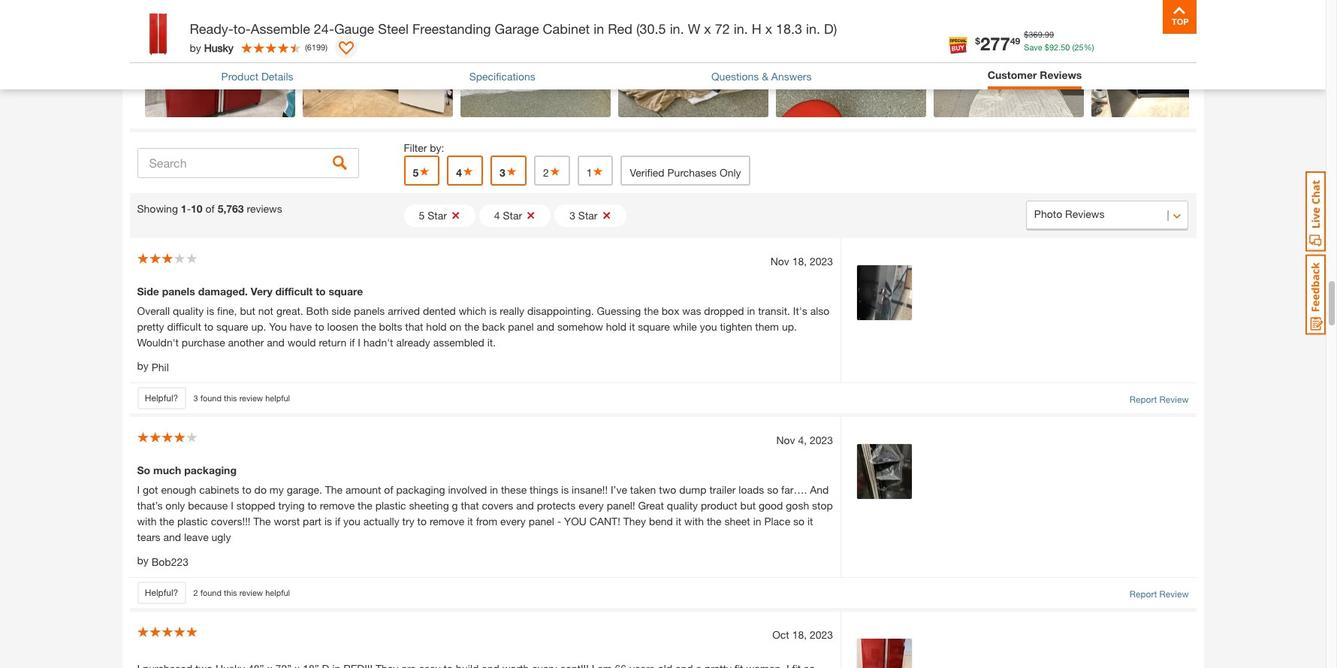 Task type: locate. For each thing, give the bounding box(es) containing it.
star down 3 button
[[503, 209, 522, 222]]

they
[[623, 515, 646, 528]]

helpful? button for phil
[[137, 387, 186, 410]]

0 horizontal spatial 4
[[456, 166, 462, 179]]

by
[[190, 41, 201, 54], [137, 359, 149, 372], [137, 554, 149, 567]]

quality down dump
[[667, 499, 698, 512]]

x right h
[[765, 20, 772, 37]]

d)
[[824, 20, 837, 37]]

covers
[[482, 499, 513, 512]]

place
[[765, 515, 791, 528]]

2 horizontal spatial 3
[[570, 209, 576, 222]]

report review for i got enough cabinets to do my garage. the amount of packaging involved in these things is insane!! i've taken two dump trailer loads so far…. and that's only because i stopped trying to remove the plastic sheeting g that covers and protects every panel! great quality product but good gosh stop with the plastic covers!!! the worst part is if you actually try to remove it from every panel - you cant! they bend it with the sheet in place so it tears and leave ugly
[[1130, 588, 1189, 600]]

try
[[402, 515, 415, 528]]

to right try
[[417, 515, 427, 528]]

star symbol image left 3 button
[[462, 166, 474, 177]]

the up hadn't
[[361, 320, 376, 333]]

panel inside side panels damaged. very difficult to square overall quality is fine, but not great. both side panels arrived dented which is really disappointing. guessing the box was dropped in transit.     it's also pretty difficult to square up. you have to loosen the bolts that hold on the back panel and somehow hold it square while you tighten them up. wouldn't purchase another and would return if i hadn't already assembled it.
[[508, 320, 534, 333]]

oct 18, 2023
[[773, 628, 833, 641]]

leave
[[184, 531, 209, 543]]

in. left w
[[670, 20, 684, 37]]

found
[[200, 393, 222, 403], [200, 587, 222, 597]]

5 down the 5 button
[[419, 209, 425, 222]]

0 horizontal spatial hold
[[426, 320, 447, 333]]

and right tears
[[163, 531, 181, 543]]

on
[[450, 320, 462, 333]]

star symbol image left 1 button
[[549, 166, 561, 177]]

difficult up great.
[[275, 285, 313, 298]]

1 horizontal spatial panels
[[354, 305, 385, 317]]

in. left d)
[[806, 20, 821, 37]]

guessing
[[597, 305, 641, 317]]

1 vertical spatial panels
[[354, 305, 385, 317]]

1 report review button from the top
[[1130, 393, 1189, 407]]

insane!!
[[572, 483, 608, 496]]

1 horizontal spatial difficult
[[275, 285, 313, 298]]

customer reviews
[[988, 68, 1082, 81]]

0 vertical spatial if
[[350, 336, 355, 349]]

disappointing.
[[527, 305, 594, 317]]

helpful down worst
[[265, 587, 290, 597]]

i've
[[611, 483, 627, 496]]

5 inside 5 star button
[[419, 209, 425, 222]]

1 horizontal spatial packaging
[[396, 483, 445, 496]]

1 found from the top
[[200, 393, 222, 403]]

loosen
[[327, 320, 359, 333]]

by inside the by phil
[[137, 359, 149, 372]]

0 vertical spatial found
[[200, 393, 222, 403]]

1 horizontal spatial the
[[325, 483, 343, 496]]

product image image
[[133, 8, 182, 56]]

2 hold from the left
[[606, 320, 627, 333]]

18, up it's
[[792, 255, 807, 268]]

star symbol image for 2
[[549, 166, 561, 177]]

verified purchases only button
[[621, 156, 750, 186]]

2 review from the top
[[239, 587, 263, 597]]

0 horizontal spatial that
[[405, 320, 423, 333]]

0 vertical spatial helpful?
[[145, 392, 178, 404]]

review down covers!!!
[[239, 587, 263, 597]]

5 for 5 star
[[419, 209, 425, 222]]

0 vertical spatial that
[[405, 320, 423, 333]]

2 report review button from the top
[[1130, 588, 1189, 601]]

in. left h
[[734, 20, 748, 37]]

1 vertical spatial 18,
[[792, 628, 807, 641]]

3 inside 3 star button
[[570, 209, 576, 222]]

h
[[752, 20, 762, 37]]

0 vertical spatial 4
[[456, 166, 462, 179]]

0 vertical spatial by
[[190, 41, 201, 54]]

customer reviews button
[[988, 67, 1082, 86], [988, 67, 1082, 83]]

if down loosen
[[350, 336, 355, 349]]

2023 right oct
[[810, 628, 833, 641]]

1 horizontal spatial square
[[329, 285, 363, 298]]

1 report review from the top
[[1130, 394, 1189, 405]]

1 vertical spatial found
[[200, 587, 222, 597]]

2 vertical spatial 2023
[[810, 628, 833, 641]]

4 star button
[[479, 205, 551, 227]]

1 vertical spatial nov
[[777, 434, 795, 446]]

0 vertical spatial 18,
[[792, 255, 807, 268]]

x
[[704, 20, 711, 37], [765, 20, 772, 37]]

1 vertical spatial 1
[[181, 202, 187, 215]]

of right 10
[[206, 202, 215, 215]]

1 vertical spatial of
[[384, 483, 393, 496]]

1 horizontal spatial every
[[579, 499, 604, 512]]

1 helpful? button from the top
[[137, 387, 186, 410]]

nov left 4,
[[777, 434, 795, 446]]

1 horizontal spatial (
[[1073, 42, 1075, 51]]

review down the another
[[239, 393, 263, 403]]

panel inside so much packaging i got enough cabinets to do my garage. the amount of packaging involved in these things is insane!! i've taken two dump trailer loads so far…. and that's only because i stopped trying to remove the plastic sheeting g that covers and protects every panel! great quality product but good gosh stop with the plastic covers!!! the worst part is if you actually try to remove it from every panel - you cant! they bend it with the sheet in place so it tears and leave ugly
[[529, 515, 554, 528]]

- inside so much packaging i got enough cabinets to do my garage. the amount of packaging involved in these things is insane!! i've taken two dump trailer loads so far…. and that's only because i stopped trying to remove the plastic sheeting g that covers and protects every panel! great quality product but good gosh stop with the plastic covers!!! the worst part is if you actually try to remove it from every panel - you cant! they bend it with the sheet in place so it tears and leave ugly
[[557, 515, 561, 528]]

oct
[[773, 628, 790, 641]]

star symbol image inside 4 button
[[462, 166, 474, 177]]

helpful? button down phil
[[137, 387, 186, 410]]

product
[[221, 70, 259, 83]]

it left from
[[468, 515, 473, 528]]

helpful for another
[[265, 393, 290, 403]]

1 vertical spatial helpful? button
[[137, 582, 186, 604]]

- right showing
[[187, 202, 191, 215]]

overall
[[137, 305, 170, 317]]

0 vertical spatial you
[[700, 320, 717, 333]]

2023 for oct 18, 2023
[[810, 628, 833, 641]]

review for i got enough cabinets to do my garage. the amount of packaging involved in these things is insane!! i've taken two dump trailer loads so far…. and that's only because i stopped trying to remove the plastic sheeting g that covers and protects every panel! great quality product but good gosh stop with the plastic covers!!! the worst part is if you actually try to remove it from every panel - you cant! they bend it with the sheet in place so it tears and leave ugly
[[1160, 588, 1189, 600]]

2 horizontal spatial i
[[358, 336, 361, 349]]

1 horizontal spatial remove
[[430, 515, 465, 528]]

2 vertical spatial 3
[[193, 393, 198, 403]]

1 vertical spatial quality
[[667, 499, 698, 512]]

remove up part in the bottom of the page
[[320, 499, 355, 512]]

1 horizontal spatial star symbol image
[[506, 166, 518, 177]]

2 x from the left
[[765, 20, 772, 37]]

1 right 2 button
[[587, 166, 592, 179]]

in left 'red'
[[594, 20, 604, 37]]

50
[[1061, 42, 1070, 51]]

panel down the 'protects'
[[529, 515, 554, 528]]

1 horizontal spatial x
[[765, 20, 772, 37]]

box
[[662, 305, 680, 317]]

1 horizontal spatial 1
[[587, 166, 592, 179]]

0 horizontal spatial with
[[137, 515, 157, 528]]

2 star from the left
[[503, 209, 522, 222]]

2 for 2
[[543, 166, 549, 179]]

helpful? button for bob223
[[137, 582, 186, 604]]

1 helpful? from the top
[[145, 392, 178, 404]]

1 2023 from the top
[[810, 255, 833, 268]]

3 down purchase
[[193, 393, 198, 403]]

1 review from the top
[[1160, 394, 1189, 405]]

panels right side
[[162, 285, 195, 298]]

0 vertical spatial helpful
[[265, 393, 290, 403]]

feedback link image
[[1306, 254, 1326, 335]]

and down disappointing.
[[537, 320, 555, 333]]

3 for 3
[[500, 166, 506, 179]]

star symbol image
[[462, 166, 474, 177], [549, 166, 561, 177]]

filter
[[404, 142, 427, 154]]

2 star symbol image from the left
[[506, 166, 518, 177]]

1 left 10
[[181, 202, 187, 215]]

2023 for nov 18, 2023
[[810, 255, 833, 268]]

i inside side panels damaged. very difficult to square overall quality is fine, but not great. both side panels arrived dented which is really disappointing. guessing the box was dropped in transit.     it's also pretty difficult to square up. you have to loosen the bolts that hold on the back panel and somehow hold it square while you tighten them up. wouldn't purchase another and would return if i hadn't already assembled it.
[[358, 336, 361, 349]]

1 helpful from the top
[[265, 393, 290, 403]]

$ for 369
[[1024, 29, 1029, 39]]

4 for 4 star
[[494, 209, 500, 222]]

1 vertical spatial review
[[1160, 588, 1189, 600]]

$ left 49 on the right top of the page
[[976, 35, 981, 46]]

you left actually
[[343, 515, 361, 528]]

bob223 button
[[152, 554, 189, 570]]

the down product
[[707, 515, 722, 528]]

(
[[1073, 42, 1075, 51], [305, 42, 307, 52]]

because
[[188, 499, 228, 512]]

star symbol image down filter by:
[[419, 166, 431, 177]]

this down the another
[[224, 393, 237, 403]]

star for 5 star
[[428, 209, 447, 222]]

2 inside button
[[543, 166, 549, 179]]

1 vertical spatial this
[[224, 587, 237, 597]]

2 horizontal spatial $
[[1045, 42, 1050, 51]]

you inside so much packaging i got enough cabinets to do my garage. the amount of packaging involved in these things is insane!! i've taken two dump trailer loads so far…. and that's only because i stopped trying to remove the plastic sheeting g that covers and protects every panel! great quality product but good gosh stop with the plastic covers!!! the worst part is if you actually try to remove it from every panel - you cant! they bend it with the sheet in place so it tears and leave ugly
[[343, 515, 361, 528]]

star symbol image inside 3 button
[[506, 166, 518, 177]]

every down insane!!
[[579, 499, 604, 512]]

3 for 3 star
[[570, 209, 576, 222]]

3 for 3 found this review helpful
[[193, 393, 198, 403]]

0 vertical spatial 5
[[413, 166, 419, 179]]

1 report from the top
[[1130, 394, 1157, 405]]

.
[[1043, 29, 1045, 39], [1059, 42, 1061, 51]]

the right garage.
[[325, 483, 343, 496]]

1 horizontal spatial of
[[384, 483, 393, 496]]

0 horizontal spatial panels
[[162, 285, 195, 298]]

2 this from the top
[[224, 587, 237, 597]]

$ inside $ 277 49
[[976, 35, 981, 46]]

this down ugly at the left bottom of the page
[[224, 587, 237, 597]]

1
[[587, 166, 592, 179], [181, 202, 187, 215]]

part
[[303, 515, 322, 528]]

to down both
[[315, 320, 324, 333]]

report review button for so much packaging i got enough cabinets to do my garage. the amount of packaging involved in these things is insane!! i've taken two dump trailer loads so far…. and that's only because i stopped trying to remove the plastic sheeting g that covers and protects every panel! great quality product but good gosh stop with the plastic covers!!! the worst part is if you actually try to remove it from every panel - you cant! they bend it with the sheet in place so it tears and leave ugly
[[1130, 588, 1189, 601]]

every down covers
[[500, 515, 526, 528]]

( right 50
[[1073, 42, 1075, 51]]

star symbol image for 1
[[592, 166, 605, 177]]

would
[[288, 336, 316, 349]]

return
[[319, 336, 347, 349]]

review for purchase
[[239, 393, 263, 403]]

1 horizontal spatial so
[[794, 515, 805, 528]]

4 inside button
[[456, 166, 462, 179]]

( left )
[[305, 42, 307, 52]]

2 horizontal spatial star
[[578, 209, 598, 222]]

star symbol image inside 1 button
[[592, 166, 605, 177]]

1 horizontal spatial 2
[[543, 166, 549, 179]]

0 vertical spatial this
[[224, 393, 237, 403]]

it down guessing at the left of the page
[[630, 320, 635, 333]]

i left hadn't
[[358, 336, 361, 349]]

by for by bob223
[[137, 554, 149, 567]]

10
[[191, 202, 203, 215]]

the down "stopped"
[[253, 515, 271, 528]]

i up covers!!!
[[231, 499, 234, 512]]

0 vertical spatial 1
[[587, 166, 592, 179]]

already
[[396, 336, 430, 349]]

2023 right 4,
[[810, 434, 833, 446]]

in
[[594, 20, 604, 37], [747, 305, 755, 317], [490, 483, 498, 496], [753, 515, 762, 528]]

these
[[501, 483, 527, 496]]

2 up. from the left
[[782, 320, 797, 333]]

star symbol image
[[419, 166, 431, 177], [506, 166, 518, 177], [592, 166, 605, 177]]

1 horizontal spatial quality
[[667, 499, 698, 512]]

x right w
[[704, 20, 711, 37]]

1 horizontal spatial in.
[[734, 20, 748, 37]]

if inside so much packaging i got enough cabinets to do my garage. the amount of packaging involved in these things is insane!! i've taken two dump trailer loads so far…. and that's only because i stopped trying to remove the plastic sheeting g that covers and protects every panel! great quality product but good gosh stop with the plastic covers!!! the worst part is if you actually try to remove it from every panel - you cant! they bend it with the sheet in place so it tears and leave ugly
[[335, 515, 341, 528]]

0 horizontal spatial 2
[[193, 587, 198, 597]]

3 star from the left
[[578, 209, 598, 222]]

that inside side panels damaged. very difficult to square overall quality is fine, but not great. both side panels arrived dented which is really disappointing. guessing the box was dropped in transit.     it's also pretty difficult to square up. you have to loosen the bolts that hold on the back panel and somehow hold it square while you tighten them up. wouldn't purchase another and would return if i hadn't already assembled it.
[[405, 320, 423, 333]]

1 vertical spatial but
[[741, 499, 756, 512]]

star symbol image inside 2 button
[[549, 166, 561, 177]]

by left husky
[[190, 41, 201, 54]]

square up side at the left top of page
[[329, 285, 363, 298]]

$ right 49 on the right top of the page
[[1024, 29, 1029, 39]]

1 star from the left
[[428, 209, 447, 222]]

1 horizontal spatial i
[[231, 499, 234, 512]]

packaging up sheeting
[[396, 483, 445, 496]]

0 horizontal spatial $
[[976, 35, 981, 46]]

nov up transit.
[[771, 255, 790, 268]]

my
[[270, 483, 284, 496]]

product
[[701, 499, 738, 512]]

with down product
[[685, 515, 704, 528]]

helpful for part
[[265, 587, 290, 597]]

1 vertical spatial report review
[[1130, 588, 1189, 600]]

5 down filter
[[413, 166, 419, 179]]

0 vertical spatial difficult
[[275, 285, 313, 298]]

star
[[428, 209, 447, 222], [503, 209, 522, 222], [578, 209, 598, 222]]

3 inside 3 button
[[500, 166, 506, 179]]

plastic up actually
[[375, 499, 406, 512]]

enough
[[161, 483, 196, 496]]

0 horizontal spatial of
[[206, 202, 215, 215]]

2023 up also
[[810, 255, 833, 268]]

1 vertical spatial i
[[137, 483, 140, 496]]

nov
[[771, 255, 790, 268], [777, 434, 795, 446]]

5 inside button
[[413, 166, 419, 179]]

18, right oct
[[792, 628, 807, 641]]

difficult up purchase
[[167, 320, 201, 333]]

0 horizontal spatial up.
[[251, 320, 266, 333]]

5
[[413, 166, 419, 179], [419, 209, 425, 222]]

2 horizontal spatial in.
[[806, 20, 821, 37]]

report review
[[1130, 394, 1189, 405], [1130, 588, 1189, 600]]

0 vertical spatial .
[[1043, 29, 1045, 39]]

helpful? down phil
[[145, 392, 178, 404]]

so up good
[[767, 483, 779, 496]]

0 horizontal spatial every
[[500, 515, 526, 528]]

1 star symbol image from the left
[[462, 166, 474, 177]]

assembled
[[433, 336, 485, 349]]

0 vertical spatial 2
[[543, 166, 549, 179]]

1 ( from the left
[[1073, 42, 1075, 51]]

1 inside button
[[587, 166, 592, 179]]

1 horizontal spatial .
[[1059, 42, 1061, 51]]

0 horizontal spatial 3
[[193, 393, 198, 403]]

i
[[358, 336, 361, 349], [137, 483, 140, 496], [231, 499, 234, 512]]

panels
[[162, 285, 195, 298], [354, 305, 385, 317]]

panel down really
[[508, 320, 534, 333]]

0 vertical spatial report review button
[[1130, 393, 1189, 407]]

3 2023 from the top
[[810, 628, 833, 641]]

that right g at left bottom
[[461, 499, 479, 512]]

only
[[720, 166, 741, 179]]

quality right overall on the left of the page
[[173, 305, 204, 317]]

1 with from the left
[[137, 515, 157, 528]]

hold down dented at the top left of page
[[426, 320, 447, 333]]

but down loads
[[741, 499, 756, 512]]

with
[[137, 515, 157, 528], [685, 515, 704, 528]]

hold
[[426, 320, 447, 333], [606, 320, 627, 333]]

92
[[1050, 42, 1059, 51]]

0 horizontal spatial star symbol image
[[462, 166, 474, 177]]

filter by:
[[404, 142, 444, 154]]

2 found from the top
[[200, 587, 222, 597]]

loads
[[739, 483, 764, 496]]

by inside the by bob223
[[137, 554, 149, 567]]

0 horizontal spatial the
[[253, 515, 271, 528]]

1 vertical spatial report review button
[[1130, 588, 1189, 601]]

1 vertical spatial panel
[[529, 515, 554, 528]]

by phil
[[137, 359, 169, 374]]

if right part in the bottom of the page
[[335, 515, 341, 528]]

product details button
[[221, 68, 293, 84], [221, 68, 293, 84]]

3 button
[[491, 156, 527, 186]]

1 18, from the top
[[792, 255, 807, 268]]

2 report review from the top
[[1130, 588, 1189, 600]]

so down gosh
[[794, 515, 805, 528]]

helpful?
[[145, 392, 178, 404], [145, 587, 178, 598]]

the down "only"
[[160, 515, 174, 528]]

3 star symbol image from the left
[[592, 166, 605, 177]]

up.
[[251, 320, 266, 333], [782, 320, 797, 333]]

2 report from the top
[[1130, 588, 1157, 600]]

$ down 99
[[1045, 42, 1050, 51]]

actually
[[364, 515, 400, 528]]

1 this from the top
[[224, 393, 237, 403]]

0 horizontal spatial so
[[767, 483, 779, 496]]

0 vertical spatial helpful? button
[[137, 387, 186, 410]]

with up tears
[[137, 515, 157, 528]]

2 vertical spatial by
[[137, 554, 149, 567]]

this for by phil
[[224, 393, 237, 403]]

star symbol image inside the 5 button
[[419, 166, 431, 177]]

18, for oct
[[792, 628, 807, 641]]

to
[[316, 285, 326, 298], [204, 320, 214, 333], [315, 320, 324, 333], [242, 483, 252, 496], [308, 499, 317, 512], [417, 515, 427, 528]]

hold down guessing at the left of the page
[[606, 320, 627, 333]]

nov for nov 18, 2023
[[771, 255, 790, 268]]

2 helpful? button from the top
[[137, 582, 186, 604]]

1 vertical spatial 2
[[193, 587, 198, 597]]

0 horizontal spatial but
[[240, 305, 255, 317]]

helpful? down the by bob223
[[145, 587, 178, 598]]

star down 1 button
[[578, 209, 598, 222]]

2 review from the top
[[1160, 588, 1189, 600]]

report for overall quality is fine, but not great. both side panels arrived dented which is really disappointing. guessing the box was dropped in transit.     it's also pretty difficult to square up. you have to loosen the bolts that hold on the back panel and somehow hold it square while you tighten them up. wouldn't purchase another and would return if i hadn't already assembled it.
[[1130, 394, 1157, 405]]

star symbol image up 3 star button
[[592, 166, 605, 177]]

2 ( from the left
[[305, 42, 307, 52]]

but
[[240, 305, 255, 317], [741, 499, 756, 512]]

18.3
[[776, 20, 803, 37]]

1 horizontal spatial star
[[503, 209, 522, 222]]

helpful? for phil
[[145, 392, 178, 404]]

square
[[329, 285, 363, 298], [216, 320, 248, 333], [638, 320, 670, 333]]

1 hold from the left
[[426, 320, 447, 333]]

by down tears
[[137, 554, 149, 567]]

plastic up leave
[[177, 515, 208, 528]]

0 vertical spatial 2023
[[810, 255, 833, 268]]

report for i got enough cabinets to do my garage. the amount of packaging involved in these things is insane!! i've taken two dump trailer loads so far…. and that's only because i stopped trying to remove the plastic sheeting g that covers and protects every panel! great quality product but good gosh stop with the plastic covers!!! the worst part is if you actually try to remove it from every panel - you cant! they bend it with the sheet in place so it tears and leave ugly
[[1130, 588, 1157, 600]]

that inside so much packaging i got enough cabinets to do my garage. the amount of packaging involved in these things is insane!! i've taken two dump trailer loads so far…. and that's only because i stopped trying to remove the plastic sheeting g that covers and protects every panel! great quality product but good gosh stop with the plastic covers!!! the worst part is if you actually try to remove it from every panel - you cant! they bend it with the sheet in place so it tears and leave ugly
[[461, 499, 479, 512]]

0 horizontal spatial in.
[[670, 20, 684, 37]]

them
[[755, 320, 779, 333]]

99
[[1045, 29, 1054, 39]]

ugly
[[212, 531, 231, 543]]

0 horizontal spatial star
[[428, 209, 447, 222]]

dented
[[423, 305, 456, 317]]

1 vertical spatial report
[[1130, 588, 1157, 600]]

1 vertical spatial difficult
[[167, 320, 201, 333]]

review for overall quality is fine, but not great. both side panels arrived dented which is really disappointing. guessing the box was dropped in transit.     it's also pretty difficult to square up. you have to loosen the bolts that hold on the back panel and somehow hold it square while you tighten them up. wouldn't purchase another and would return if i hadn't already assembled it.
[[1160, 394, 1189, 405]]

1 star symbol image from the left
[[419, 166, 431, 177]]

2 helpful from the top
[[265, 587, 290, 597]]

panel
[[508, 320, 534, 333], [529, 515, 554, 528]]

plastic
[[375, 499, 406, 512], [177, 515, 208, 528]]

star symbol image left 2 button
[[506, 166, 518, 177]]

report review for overall quality is fine, but not great. both side panels arrived dented which is really disappointing. guessing the box was dropped in transit.     it's also pretty difficult to square up. you have to loosen the bolts that hold on the back panel and somehow hold it square while you tighten them up. wouldn't purchase another and would return if i hadn't already assembled it.
[[1130, 394, 1189, 405]]

helpful down would
[[265, 393, 290, 403]]

- down the 'protects'
[[557, 515, 561, 528]]

you down the dropped
[[700, 320, 717, 333]]

two
[[659, 483, 677, 496]]

in up covers
[[490, 483, 498, 496]]

have
[[290, 320, 312, 333]]

nov for nov 4, 2023
[[777, 434, 795, 446]]

review for worst
[[239, 587, 263, 597]]

0 vertical spatial but
[[240, 305, 255, 317]]

2 horizontal spatial square
[[638, 320, 670, 333]]

is up the 'protects'
[[561, 483, 569, 496]]

49
[[1011, 35, 1021, 46]]

and
[[537, 320, 555, 333], [267, 336, 285, 349], [516, 499, 534, 512], [163, 531, 181, 543]]

2 helpful? from the top
[[145, 587, 178, 598]]

1 vertical spatial 3
[[570, 209, 576, 222]]

1 vertical spatial if
[[335, 515, 341, 528]]

up. down it's
[[782, 320, 797, 333]]

2 right 3 button
[[543, 166, 549, 179]]

0 horizontal spatial remove
[[320, 499, 355, 512]]

1 vertical spatial helpful
[[265, 587, 290, 597]]

it down stop at the right of page
[[808, 515, 813, 528]]

sheeting
[[409, 499, 449, 512]]

0 vertical spatial panel
[[508, 320, 534, 333]]

panels up bolts
[[354, 305, 385, 317]]

found down ugly at the left bottom of the page
[[200, 587, 222, 597]]

0 vertical spatial quality
[[173, 305, 204, 317]]

1 vertical spatial 4
[[494, 209, 500, 222]]

2 2023 from the top
[[810, 434, 833, 446]]

4 inside button
[[494, 209, 500, 222]]

1 review from the top
[[239, 393, 263, 403]]

packaging up cabinets
[[184, 464, 237, 477]]

found for phil
[[200, 393, 222, 403]]

0 vertical spatial 3
[[500, 166, 506, 179]]

from
[[476, 515, 498, 528]]

2 18, from the top
[[792, 628, 807, 641]]

garage.
[[287, 483, 322, 496]]

got
[[143, 483, 158, 496]]

1 vertical spatial packaging
[[396, 483, 445, 496]]

report
[[1130, 394, 1157, 405], [1130, 588, 1157, 600]]

2 star symbol image from the left
[[549, 166, 561, 177]]

3 down 2 button
[[570, 209, 576, 222]]

verified
[[630, 166, 665, 179]]

0 horizontal spatial x
[[704, 20, 711, 37]]



Task type: vqa. For each thing, say whether or not it's contained in the screenshot.
Panel in Side panels damaged. Very difficult to square Overall quality is fine, but not great. Both side panels arrived dented which is really disappointing. Guessing the box was dropped in transit.     It's also pretty difficult to square up. You have to loosen the bolts that hold on the back panel and somehow hold it square while you tighten them up. Wouldn't purchase another and would return if I hadn't already assembled it.
yes



Task type: describe. For each thing, give the bounding box(es) containing it.
by:
[[430, 142, 444, 154]]

not
[[258, 305, 274, 317]]

cabinets
[[199, 483, 239, 496]]

it inside side panels damaged. very difficult to square overall quality is fine, but not great. both side panels arrived dented which is really disappointing. guessing the box was dropped in transit.     it's also pretty difficult to square up. you have to loosen the bolts that hold on the back panel and somehow hold it square while you tighten them up. wouldn't purchase another and would return if i hadn't already assembled it.
[[630, 320, 635, 333]]

24-
[[314, 20, 334, 37]]

only
[[166, 499, 185, 512]]

$ for 277
[[976, 35, 981, 46]]

answers
[[772, 70, 812, 83]]

damaged.
[[198, 285, 248, 298]]

25
[[1075, 42, 1084, 51]]

the down amount
[[358, 499, 373, 512]]

really
[[500, 305, 524, 317]]

1 button
[[578, 156, 614, 186]]

72
[[715, 20, 730, 37]]

g
[[452, 499, 458, 512]]

is up back
[[489, 305, 497, 317]]

to up purchase
[[204, 320, 214, 333]]

0 horizontal spatial difficult
[[167, 320, 201, 333]]

so
[[137, 464, 150, 477]]

is left fine,
[[207, 305, 214, 317]]

the down which
[[465, 320, 479, 333]]

cant!
[[590, 515, 621, 528]]

1 vertical spatial every
[[500, 515, 526, 528]]

star for 4 star
[[503, 209, 522, 222]]

this for by bob223
[[224, 587, 237, 597]]

trying
[[278, 499, 305, 512]]

0 vertical spatial plastic
[[375, 499, 406, 512]]

but inside so much packaging i got enough cabinets to do my garage. the amount of packaging involved in these things is insane!! i've taken two dump trailer loads so far…. and that's only because i stopped trying to remove the plastic sheeting g that covers and protects every panel! great quality product but good gosh stop with the plastic covers!!! the worst part is if you actually try to remove it from every panel - you cant! they bend it with the sheet in place so it tears and leave ugly
[[741, 499, 756, 512]]

bob223
[[152, 555, 189, 568]]

product details
[[221, 70, 293, 83]]

3 in. from the left
[[806, 20, 821, 37]]

transit.
[[758, 305, 790, 317]]

sheet
[[725, 515, 750, 528]]

0 horizontal spatial i
[[137, 483, 140, 496]]

verified purchases only
[[630, 166, 741, 179]]

star symbol image for 4
[[462, 166, 474, 177]]

dropped
[[704, 305, 744, 317]]

1 up. from the left
[[251, 320, 266, 333]]

1 x from the left
[[704, 20, 711, 37]]

quality inside so much packaging i got enough cabinets to do my garage. the amount of packaging involved in these things is insane!! i've taken two dump trailer loads so far…. and that's only because i stopped trying to remove the plastic sheeting g that covers and protects every panel! great quality product but good gosh stop with the plastic covers!!! the worst part is if you actually try to remove it from every panel - you cant! they bend it with the sheet in place so it tears and leave ugly
[[667, 499, 698, 512]]

0 vertical spatial so
[[767, 483, 779, 496]]

of inside so much packaging i got enough cabinets to do my garage. the amount of packaging involved in these things is insane!! i've taken two dump trailer loads so far…. and that's only because i stopped trying to remove the plastic sheeting g that covers and protects every panel! great quality product but good gosh stop with the plastic covers!!! the worst part is if you actually try to remove it from every panel - you cant! they bend it with the sheet in place so it tears and leave ugly
[[384, 483, 393, 496]]

by for by husky
[[190, 41, 201, 54]]

star symbol image for 5
[[419, 166, 431, 177]]

do
[[254, 483, 267, 496]]

to up both
[[316, 285, 326, 298]]

you inside side panels damaged. very difficult to square overall quality is fine, but not great. both side panels arrived dented which is really disappointing. guessing the box was dropped in transit.     it's also pretty difficult to square up. you have to loosen the bolts that hold on the back panel and somehow hold it square while you tighten them up. wouldn't purchase another and would return if i hadn't already assembled it.
[[700, 320, 717, 333]]

by for by phil
[[137, 359, 149, 372]]

trailer
[[710, 483, 736, 496]]

somehow
[[557, 320, 603, 333]]

277
[[981, 33, 1011, 54]]

helpful? for bob223
[[145, 587, 178, 598]]

wouldn't
[[137, 336, 179, 349]]

pretty
[[137, 320, 164, 333]]

5 star button
[[404, 205, 476, 227]]

4 button
[[447, 156, 483, 186]]

5,763
[[218, 202, 244, 215]]

in right sheet
[[753, 515, 762, 528]]

fine,
[[217, 305, 237, 317]]

and down you
[[267, 336, 285, 349]]

%)
[[1084, 42, 1094, 51]]

4,
[[798, 434, 807, 446]]

quality inside side panels damaged. very difficult to square overall quality is fine, but not great. both side panels arrived dented which is really disappointing. guessing the box was dropped in transit.     it's also pretty difficult to square up. you have to loosen the bolts that hold on the back panel and somehow hold it square while you tighten them up. wouldn't purchase another and would return if i hadn't already assembled it.
[[173, 305, 204, 317]]

nov 18, 2023
[[771, 255, 833, 268]]

to left do
[[242, 483, 252, 496]]

stopped
[[237, 499, 276, 512]]

both
[[306, 305, 329, 317]]

in inside side panels damaged. very difficult to square overall quality is fine, but not great. both side panels arrived dented which is really disappointing. guessing the box was dropped in transit.     it's also pretty difficult to square up. you have to loosen the bolts that hold on the back panel and somehow hold it square while you tighten them up. wouldn't purchase another and would return if i hadn't already assembled it.
[[747, 305, 755, 317]]

if inside side panels damaged. very difficult to square overall quality is fine, but not great. both side panels arrived dented which is really disappointing. guessing the box was dropped in transit.     it's also pretty difficult to square up. you have to loosen the bolts that hold on the back panel and somehow hold it square while you tighten them up. wouldn't purchase another and would return if i hadn't already assembled it.
[[350, 336, 355, 349]]

ready-
[[190, 20, 234, 37]]

star for 3 star
[[578, 209, 598, 222]]

protects
[[537, 499, 576, 512]]

star symbol image for 3
[[506, 166, 518, 177]]

but inside side panels damaged. very difficult to square overall quality is fine, but not great. both side panels arrived dented which is really disappointing. guessing the box was dropped in transit.     it's also pretty difficult to square up. you have to loosen the bolts that hold on the back panel and somehow hold it square while you tighten them up. wouldn't purchase another and would return if i hadn't already assembled it.
[[240, 305, 255, 317]]

and down these
[[516, 499, 534, 512]]

4 for 4
[[456, 166, 462, 179]]

phil button
[[152, 359, 169, 375]]

covers!!!
[[211, 515, 251, 528]]

is right part in the bottom of the page
[[325, 515, 332, 528]]

while
[[673, 320, 697, 333]]

taken
[[630, 483, 656, 496]]

0 vertical spatial the
[[325, 483, 343, 496]]

2023 for nov 4, 2023
[[810, 434, 833, 446]]

2 for 2 found this review helpful
[[193, 587, 198, 597]]

0 vertical spatial remove
[[320, 499, 355, 512]]

$ 369 . 99 save $ 92 . 50 ( 25 %)
[[1024, 29, 1094, 51]]

to-
[[234, 20, 251, 37]]

questions & answers
[[712, 70, 812, 83]]

ready-to-assemble 24-gauge steel freestanding garage cabinet in red (30.5 in. w x 72 in. h x 18.3 in. d)
[[190, 20, 837, 37]]

phil
[[152, 361, 169, 374]]

2 vertical spatial i
[[231, 499, 234, 512]]

1 in. from the left
[[670, 20, 684, 37]]

much
[[153, 464, 181, 477]]

0 vertical spatial of
[[206, 202, 215, 215]]

0 horizontal spatial .
[[1043, 29, 1045, 39]]

cabinet
[[543, 20, 590, 37]]

involved
[[448, 483, 487, 496]]

6199
[[307, 42, 326, 52]]

Search text field
[[137, 148, 359, 178]]

5 button
[[404, 156, 440, 186]]

back
[[482, 320, 505, 333]]

0 horizontal spatial packaging
[[184, 464, 237, 477]]

report review button for side panels damaged. very difficult to square overall quality is fine, but not great. both side panels arrived dented which is really disappointing. guessing the box was dropped in transit.     it's also pretty difficult to square up. you have to loosen the bolts that hold on the back panel and somehow hold it square while you tighten them up. wouldn't purchase another and would return if i hadn't already assembled it.
[[1130, 393, 1189, 407]]

bolts
[[379, 320, 402, 333]]

( inside $ 369 . 99 save $ 92 . 50 ( 25 %)
[[1073, 42, 1075, 51]]

panel!
[[607, 499, 635, 512]]

things
[[530, 483, 558, 496]]

( 6199 )
[[305, 42, 328, 52]]

3 found this review helpful
[[193, 393, 290, 403]]

2 button
[[534, 156, 570, 186]]

18, for nov
[[792, 255, 807, 268]]

amount
[[346, 483, 381, 496]]

2 with from the left
[[685, 515, 704, 528]]

showing
[[137, 202, 178, 215]]

far….
[[782, 483, 807, 496]]

reviews
[[1040, 68, 1082, 81]]

&
[[762, 70, 769, 83]]

showing 1 - 10 of 5,763 reviews
[[137, 202, 282, 215]]

3 star button
[[555, 205, 626, 227]]

steel
[[378, 20, 409, 37]]

details
[[261, 70, 293, 83]]

you
[[269, 320, 287, 333]]

0 vertical spatial -
[[187, 202, 191, 215]]

hadn't
[[364, 336, 393, 349]]

by bob223
[[137, 554, 189, 568]]

5 for 5
[[413, 166, 419, 179]]

gauge
[[334, 20, 374, 37]]

questions
[[712, 70, 759, 83]]

2 in. from the left
[[734, 20, 748, 37]]

to up part in the bottom of the page
[[308, 499, 317, 512]]

live chat image
[[1306, 171, 1326, 252]]

side
[[332, 305, 351, 317]]

0 vertical spatial panels
[[162, 285, 195, 298]]

found for bob223
[[200, 587, 222, 597]]

it right bend
[[676, 515, 682, 528]]

display image
[[339, 41, 354, 56]]

w
[[688, 20, 701, 37]]

0 horizontal spatial square
[[216, 320, 248, 333]]

specifications
[[469, 70, 536, 83]]

the left box at top
[[644, 305, 659, 317]]

reviews
[[247, 202, 282, 215]]

gosh
[[786, 499, 809, 512]]

it's
[[793, 305, 808, 317]]

dump
[[679, 483, 707, 496]]

also
[[811, 305, 830, 317]]

0 horizontal spatial 1
[[181, 202, 187, 215]]

3 star
[[570, 209, 598, 222]]

2 found this review helpful
[[193, 587, 290, 597]]

1 vertical spatial plastic
[[177, 515, 208, 528]]

stop
[[812, 499, 833, 512]]

1 vertical spatial the
[[253, 515, 271, 528]]



